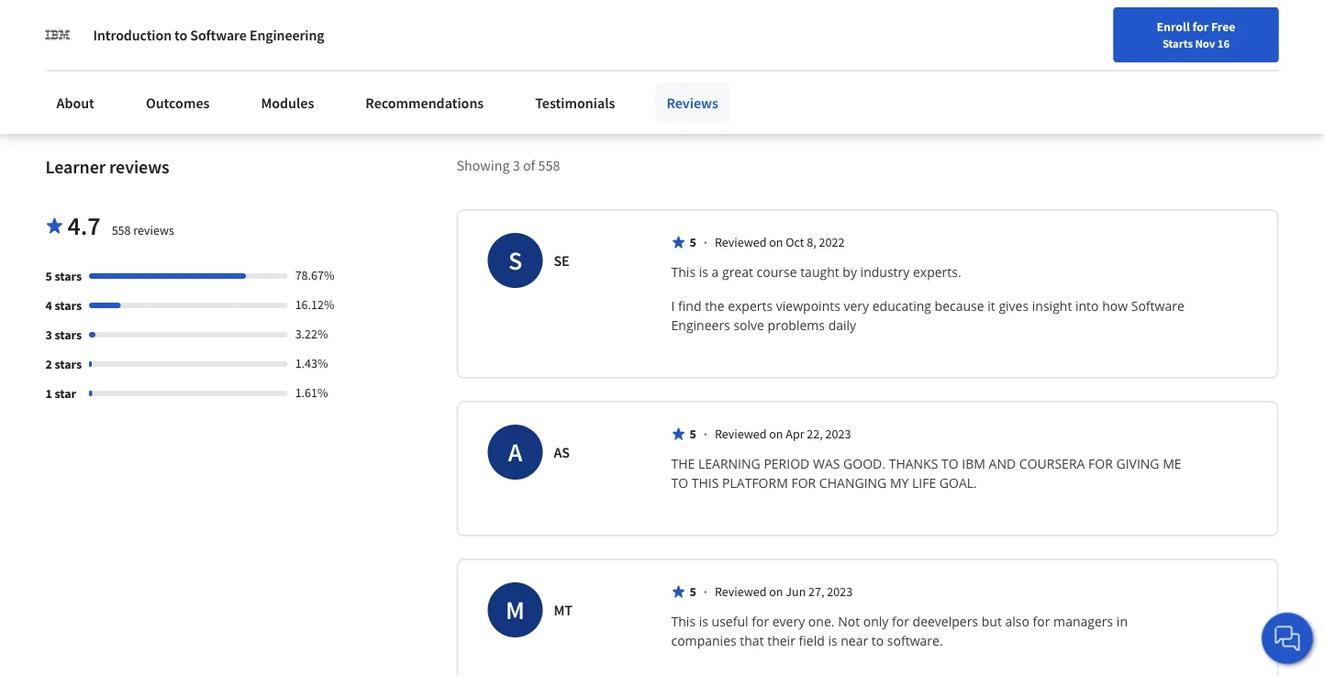 Task type: vqa. For each thing, say whether or not it's contained in the screenshot.
'find'
yes



Task type: locate. For each thing, give the bounding box(es) containing it.
experts
[[728, 297, 773, 315]]

on for m
[[769, 583, 783, 600]]

stars for 4 stars
[[55, 297, 82, 314]]

reviewed for a
[[715, 426, 767, 442]]

1 horizontal spatial to
[[942, 455, 959, 472]]

0 vertical spatial on
[[769, 234, 783, 250]]

every
[[772, 613, 805, 630]]

1 horizontal spatial at
[[1243, 0, 1255, 11]]

showing
[[457, 156, 510, 174]]

0 vertical spatial reviewed
[[715, 234, 767, 250]]

1 horizontal spatial my
[[244, 0, 263, 11]]

at inside "to be able to take courses at my own pace and rhythm has been an amazing experience. i can learn whenever it fits my schedule and mood."
[[229, 0, 241, 11]]

is for a
[[699, 263, 708, 281]]

1 on from the top
[[769, 234, 783, 250]]

0 horizontal spatial i
[[135, 37, 139, 55]]

to up goal.
[[942, 455, 959, 472]]

on left apr in the bottom right of the page
[[769, 426, 783, 442]]

2023 for a
[[825, 426, 851, 442]]

4 stars
[[45, 297, 82, 314]]

0 horizontal spatial my
[[62, 59, 81, 77]]

reviews link
[[656, 83, 729, 123]]

to up rhythm
[[134, 0, 147, 11]]

good.
[[843, 455, 886, 472]]

0 vertical spatial is
[[699, 263, 708, 281]]

558 right of
[[538, 156, 560, 174]]

software
[[190, 26, 247, 44], [1131, 297, 1184, 315]]

0 vertical spatial software
[[190, 26, 247, 44]]

is up companies
[[699, 613, 708, 630]]

5 up companies
[[690, 583, 696, 600]]

not
[[838, 613, 860, 630]]

a
[[508, 436, 522, 468]]

78.67%
[[295, 267, 334, 283]]

allows
[[1067, 37, 1106, 55]]

0 horizontal spatial 558
[[112, 222, 131, 238]]

3 left of
[[513, 156, 520, 174]]

0 vertical spatial 558
[[538, 156, 560, 174]]

0 horizontal spatial it
[[265, 37, 273, 55]]

reviewed up learning
[[715, 426, 767, 442]]

that.
[[1208, 15, 1237, 33]]

find
[[678, 297, 702, 315]]

1 vertical spatial reviewed
[[715, 426, 767, 442]]

at for courses
[[229, 0, 241, 11]]

0 horizontal spatial software
[[190, 26, 247, 44]]

into
[[1075, 297, 1099, 315]]

558 right 4.7
[[112, 222, 131, 238]]

able
[[104, 0, 131, 11]]

by
[[843, 263, 857, 281]]

to inside "to be able to take courses at my own pace and rhythm has been an amazing experience. i can learn whenever it fits my schedule and mood."
[[134, 0, 147, 11]]

1 vertical spatial my
[[62, 59, 81, 77]]

very
[[844, 297, 869, 315]]

s
[[508, 244, 522, 277]]

0 horizontal spatial and
[[94, 15, 117, 33]]

1 vertical spatial i
[[671, 297, 675, 315]]

learn down has
[[167, 37, 198, 55]]

1 horizontal spatial 3
[[513, 156, 520, 174]]

learn inside "learning isn't just about being better at your job: it's so much more than that. coursera allows me to learn without limits."
[[1147, 37, 1179, 55]]

at inside "learning isn't just about being better at your job: it's so much more than that. coursera allows me to learn without limits."
[[1243, 0, 1255, 11]]

on left oct
[[769, 234, 783, 250]]

2023 for m
[[827, 583, 853, 600]]

to down the the
[[671, 474, 688, 492]]

for up software.
[[892, 613, 909, 630]]

1 horizontal spatial i
[[671, 297, 675, 315]]

5 stars
[[45, 268, 82, 284]]

for down period
[[791, 474, 816, 492]]

1 vertical spatial is
[[699, 613, 708, 630]]

4 stars from the top
[[55, 356, 82, 372]]

stars up 4 stars
[[55, 268, 82, 284]]

has
[[168, 15, 190, 33]]

chat with us image
[[1273, 624, 1302, 653]]

1 vertical spatial for
[[791, 474, 816, 492]]

reviews for 558 reviews
[[133, 222, 174, 238]]

1 this from the top
[[671, 263, 696, 281]]

coursera image
[[22, 15, 139, 44]]

to right me
[[1132, 37, 1144, 55]]

this for this is a great course taught by industry experts.
[[671, 263, 696, 281]]

3 up '2'
[[45, 327, 52, 343]]

1 star
[[45, 385, 76, 402]]

your
[[1009, 15, 1037, 33]]

my
[[890, 474, 909, 492]]

m
[[506, 594, 525, 626]]

i left find
[[671, 297, 675, 315]]

1 vertical spatial on
[[769, 426, 783, 442]]

on left jun
[[769, 583, 783, 600]]

this is a great course taught by industry experts.
[[671, 263, 961, 281]]

companies
[[671, 632, 737, 650]]

2 vertical spatial reviewed
[[715, 583, 767, 600]]

0 horizontal spatial at
[[229, 0, 241, 11]]

me
[[1109, 37, 1129, 55]]

managers
[[1054, 613, 1113, 630]]

reviewed up useful
[[715, 583, 767, 600]]

0 horizontal spatial 3
[[45, 327, 52, 343]]

0 vertical spatial it
[[265, 37, 273, 55]]

1 vertical spatial it
[[988, 297, 995, 315]]

nov
[[1195, 36, 1215, 50]]

0 vertical spatial 2023
[[825, 426, 851, 442]]

and
[[94, 15, 117, 33], [142, 59, 166, 77]]

0 vertical spatial for
[[1088, 455, 1113, 472]]

introduction to software engineering
[[93, 26, 324, 44]]

reviewed
[[715, 234, 767, 250], [715, 426, 767, 442], [715, 583, 767, 600]]

testimonials
[[535, 94, 615, 112]]

daily
[[828, 316, 856, 334]]

3 on from the top
[[769, 583, 783, 600]]

my down experience. on the top left
[[62, 59, 81, 77]]

i inside i find the experts viewpoints very educating because it gives insight into how software engineers solve problems daily
[[671, 297, 675, 315]]

0 horizontal spatial learn
[[167, 37, 198, 55]]

1 vertical spatial software
[[1131, 297, 1184, 315]]

software right how
[[1131, 297, 1184, 315]]

jun
[[786, 583, 806, 600]]

None search field
[[262, 11, 564, 48]]

0 vertical spatial i
[[135, 37, 139, 55]]

is left the a
[[699, 263, 708, 281]]

1 at from the left
[[229, 0, 241, 11]]

2 this from the top
[[671, 613, 696, 630]]

0 vertical spatial reviews
[[109, 155, 169, 178]]

on
[[769, 234, 783, 250], [769, 426, 783, 442], [769, 583, 783, 600]]

1 vertical spatial 2023
[[827, 583, 853, 600]]

at for better
[[1243, 0, 1255, 11]]

at right better
[[1243, 0, 1255, 11]]

reviews for learner reviews
[[109, 155, 169, 178]]

for up nov
[[1192, 18, 1209, 35]]

1 horizontal spatial learn
[[1147, 37, 1179, 55]]

5 for a
[[690, 426, 696, 442]]

for right also
[[1033, 613, 1050, 630]]

this up companies
[[671, 613, 696, 630]]

5 up find
[[690, 234, 696, 250]]

1 horizontal spatial and
[[142, 59, 166, 77]]

1 vertical spatial reviews
[[133, 222, 174, 238]]

better
[[1203, 0, 1240, 11]]

it left gives at the top right of the page
[[988, 297, 995, 315]]

0 vertical spatial my
[[244, 0, 263, 11]]

is
[[699, 263, 708, 281], [699, 613, 708, 630], [828, 632, 837, 650]]

0 vertical spatial this
[[671, 263, 696, 281]]

job:
[[1040, 15, 1063, 33]]

their
[[767, 632, 795, 650]]

3 stars from the top
[[55, 327, 82, 343]]

introduction
[[93, 26, 172, 44]]

stars
[[55, 268, 82, 284], [55, 297, 82, 314], [55, 327, 82, 343], [55, 356, 82, 372]]

to inside this is useful for every one. not only for deevelpers but also for managers in companies that their field is near to software.
[[872, 632, 884, 650]]

as
[[554, 443, 570, 461]]

software down courses at the left top of page
[[190, 26, 247, 44]]

1 learn from the left
[[167, 37, 198, 55]]

learn down enroll in the right top of the page
[[1147, 37, 1179, 55]]

is right field
[[828, 632, 837, 650]]

recommendations link
[[355, 83, 495, 123]]

0 vertical spatial 3
[[513, 156, 520, 174]]

at up an
[[229, 0, 241, 11]]

2 on from the top
[[769, 426, 783, 442]]

about
[[56, 94, 94, 112]]

much
[[1104, 15, 1139, 33]]

how
[[1102, 297, 1128, 315]]

5 up the the
[[690, 426, 696, 442]]

menu item
[[939, 18, 1057, 78]]

5 for s
[[690, 234, 696, 250]]

learn
[[167, 37, 198, 55], [1147, 37, 1179, 55]]

i inside "to be able to take courses at my own pace and rhythm has been an amazing experience. i can learn whenever it fits my schedule and mood."
[[135, 37, 139, 55]]

1 vertical spatial this
[[671, 613, 696, 630]]

558 reviews
[[112, 222, 174, 238]]

at
[[229, 0, 241, 11], [1243, 0, 1255, 11]]

it inside "to be able to take courses at my own pace and rhythm has been an amazing experience. i can learn whenever it fits my schedule and mood."
[[265, 37, 273, 55]]

the learning period was good. thanks to ibm and coursera for giving me to this platform for changing my life goal.
[[671, 455, 1185, 492]]

1 horizontal spatial software
[[1131, 297, 1184, 315]]

1 reviewed from the top
[[715, 234, 767, 250]]

it left the fits
[[265, 37, 273, 55]]

to down only
[[872, 632, 884, 650]]

learn inside "to be able to take courses at my own pace and rhythm has been an amazing experience. i can learn whenever it fits my schedule and mood."
[[167, 37, 198, 55]]

reviews up 558 reviews
[[109, 155, 169, 178]]

this inside this is useful for every one. not only for deevelpers but also for managers in companies that their field is near to software.
[[671, 613, 696, 630]]

1 vertical spatial to
[[671, 474, 688, 492]]

engineers
[[671, 316, 730, 334]]

stars right 4
[[55, 297, 82, 314]]

more
[[1142, 15, 1174, 33]]

stars right '2'
[[55, 356, 82, 372]]

2023 right 27,
[[827, 583, 853, 600]]

taught
[[800, 263, 839, 281]]

testimonials link
[[524, 83, 626, 123]]

it's
[[1066, 15, 1084, 33]]

4.7
[[67, 210, 101, 242]]

reviews right 4.7
[[133, 222, 174, 238]]

own
[[266, 0, 292, 11]]

learning
[[698, 455, 761, 472]]

this left the a
[[671, 263, 696, 281]]

558
[[538, 156, 560, 174], [112, 222, 131, 238]]

about link
[[45, 83, 105, 123]]

for left giving
[[1088, 455, 1113, 472]]

deevelpers
[[913, 613, 978, 630]]

for
[[1088, 455, 1113, 472], [791, 474, 816, 492]]

goal.
[[940, 474, 977, 492]]

2 at from the left
[[1243, 0, 1255, 11]]

3 reviewed from the top
[[715, 583, 767, 600]]

2 vertical spatial on
[[769, 583, 783, 600]]

2 reviewed from the top
[[715, 426, 767, 442]]

2 stars from the top
[[55, 297, 82, 314]]

5
[[690, 234, 696, 250], [45, 268, 52, 284], [690, 426, 696, 442], [690, 583, 696, 600]]

stars up 2 stars
[[55, 327, 82, 343]]

to
[[134, 0, 147, 11], [174, 26, 187, 44], [1132, 37, 1144, 55], [872, 632, 884, 650]]

1 stars from the top
[[55, 268, 82, 284]]

i left can
[[135, 37, 139, 55]]

0 horizontal spatial to
[[671, 474, 688, 492]]

field
[[799, 632, 825, 650]]

for
[[1192, 18, 1209, 35], [752, 613, 769, 630], [892, 613, 909, 630], [1033, 613, 1050, 630]]

to
[[942, 455, 959, 472], [671, 474, 688, 492]]

star
[[55, 385, 76, 402]]

my up amazing
[[244, 0, 263, 11]]

2 learn from the left
[[1147, 37, 1179, 55]]

1 horizontal spatial it
[[988, 297, 995, 315]]

1 vertical spatial and
[[142, 59, 166, 77]]

2023 right 22,
[[825, 426, 851, 442]]

and down can
[[142, 59, 166, 77]]

showing 3 of 558
[[457, 156, 560, 174]]

reviewed up great
[[715, 234, 767, 250]]

learn for more
[[1147, 37, 1179, 55]]

and down able
[[94, 15, 117, 33]]



Task type: describe. For each thing, give the bounding box(es) containing it.
solve
[[734, 316, 764, 334]]

2 vertical spatial is
[[828, 632, 837, 650]]

industry
[[860, 263, 910, 281]]

mt
[[554, 601, 573, 619]]

platform
[[722, 474, 788, 492]]

2 stars
[[45, 356, 82, 372]]

1 vertical spatial 3
[[45, 327, 52, 343]]

without
[[1182, 37, 1230, 55]]

it inside i find the experts viewpoints very educating because it gives insight into how software engineers solve problems daily
[[988, 297, 995, 315]]

schedule
[[84, 59, 139, 77]]

on for a
[[769, 426, 783, 442]]

1.61%
[[295, 384, 328, 401]]

on for s
[[769, 234, 783, 250]]

1.43%
[[295, 355, 328, 372]]

to inside "learning isn't just about being better at your job: it's so much more than that. coursera allows me to learn without limits."
[[1132, 37, 1144, 55]]

the
[[705, 297, 725, 315]]

software inside i find the experts viewpoints very educating because it gives insight into how software engineers solve problems daily
[[1131, 297, 1184, 315]]

experience.
[[62, 37, 132, 55]]

to left been
[[174, 26, 187, 44]]

period
[[764, 455, 810, 472]]

about
[[1126, 0, 1163, 11]]

"to be able to take courses at my own pace and rhythm has been an amazing experience. i can learn whenever it fits my schedule and mood."
[[62, 0, 297, 77]]

fits
[[276, 37, 295, 55]]

reviewed on jun 27, 2023
[[715, 583, 853, 600]]

enroll for free starts nov 16
[[1157, 18, 1236, 50]]

0 vertical spatial to
[[942, 455, 959, 472]]

one.
[[808, 613, 835, 630]]

being
[[1166, 0, 1200, 11]]

reviewed for m
[[715, 583, 767, 600]]

stars for 2 stars
[[55, 356, 82, 372]]

great
[[722, 263, 753, 281]]

reviewed for s
[[715, 234, 767, 250]]

is for useful
[[699, 613, 708, 630]]

viewpoints
[[776, 297, 840, 315]]

1 vertical spatial 558
[[112, 222, 131, 238]]

whenever
[[201, 37, 262, 55]]

free
[[1211, 18, 1236, 35]]

gives
[[999, 297, 1029, 315]]

take
[[149, 0, 176, 11]]

recommendations
[[366, 94, 484, 112]]

this for this is useful for every one. not only for deevelpers but also for managers in companies that their field is near to software.
[[671, 613, 696, 630]]

outcomes
[[146, 94, 210, 112]]

5 up 4
[[45, 268, 52, 284]]

ibm image
[[45, 22, 71, 48]]

starts
[[1163, 36, 1193, 50]]

1 horizontal spatial for
[[1088, 455, 1113, 472]]

engineering
[[249, 26, 324, 44]]

because
[[935, 297, 984, 315]]

than
[[1177, 15, 1206, 33]]

coursera
[[1019, 455, 1085, 472]]

experts.
[[913, 263, 961, 281]]

isn't
[[1072, 0, 1098, 11]]

software.
[[887, 632, 943, 650]]

stars for 5 stars
[[55, 268, 82, 284]]

coursera
[[1009, 37, 1064, 55]]

thanks
[[889, 455, 938, 472]]

been
[[193, 15, 224, 33]]

for inside enroll for free starts nov 16
[[1192, 18, 1209, 35]]

"learning isn't just about being better at your job: it's so much more than that. coursera allows me to learn without limits."
[[1009, 0, 1255, 77]]

16.12%
[[295, 296, 334, 313]]

0 vertical spatial and
[[94, 15, 117, 33]]

3 stars
[[45, 327, 82, 343]]

life
[[912, 474, 936, 492]]

1 horizontal spatial 558
[[538, 156, 560, 174]]

0 horizontal spatial for
[[791, 474, 816, 492]]

was
[[813, 455, 840, 472]]

2022
[[819, 234, 845, 250]]

3.22%
[[295, 326, 328, 342]]

course
[[757, 263, 797, 281]]

"to
[[62, 0, 83, 11]]

changing
[[819, 474, 887, 492]]

oct
[[786, 234, 804, 250]]

learner
[[45, 155, 106, 178]]

be
[[86, 0, 101, 11]]

rhythm
[[120, 15, 165, 33]]

apr
[[786, 426, 804, 442]]

and
[[989, 455, 1016, 472]]

giving
[[1116, 455, 1159, 472]]

reviewed on apr 22, 2023
[[715, 426, 851, 442]]

learn for has
[[167, 37, 198, 55]]

stars for 3 stars
[[55, 327, 82, 343]]

reviewed on oct 8, 2022
[[715, 234, 845, 250]]

me
[[1163, 455, 1182, 472]]

so
[[1087, 15, 1101, 33]]

se
[[554, 251, 570, 270]]

an
[[227, 15, 242, 33]]

8,
[[807, 234, 817, 250]]

ibm
[[962, 455, 985, 472]]

this
[[692, 474, 719, 492]]

also
[[1005, 613, 1030, 630]]

2
[[45, 356, 52, 372]]

in
[[1117, 613, 1128, 630]]

5 for m
[[690, 583, 696, 600]]

learner reviews
[[45, 155, 169, 178]]

27,
[[809, 583, 824, 600]]

modules
[[261, 94, 314, 112]]

"learning
[[1009, 0, 1069, 11]]

i find the experts viewpoints very educating because it gives insight into how software engineers solve problems daily
[[671, 297, 1188, 334]]

for up that
[[752, 613, 769, 630]]

insight
[[1032, 297, 1072, 315]]



